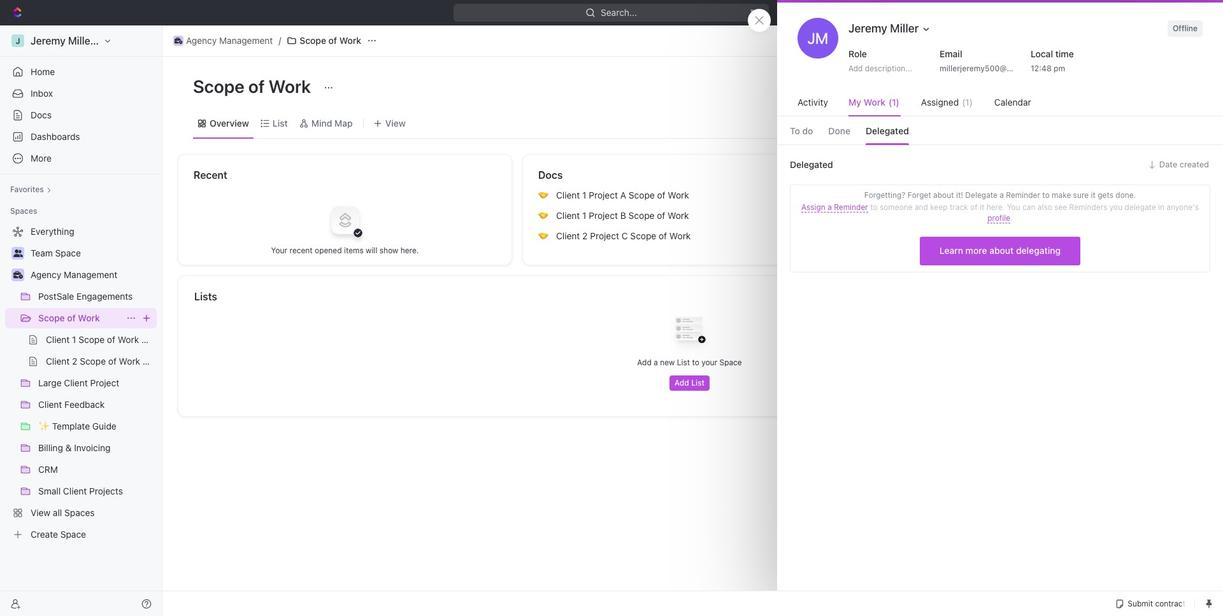 Task type: describe. For each thing, give the bounding box(es) containing it.
small
[[38, 486, 61, 497]]

billing & invoicing
[[38, 443, 111, 454]]

template
[[52, 421, 90, 432]]

assigned
[[921, 97, 959, 108]]

0 vertical spatial delegated
[[866, 126, 909, 136]]

2 horizontal spatial a
[[1000, 191, 1004, 200]]

add a new list to your space
[[637, 358, 742, 368]]

engagements
[[77, 291, 133, 302]]

scope up large client project link
[[80, 356, 106, 367]]

0 horizontal spatial delegated
[[790, 159, 833, 170]]

learn more about delegating link
[[920, 237, 1081, 265]]

to do button
[[790, 118, 813, 145]]

miller's
[[68, 35, 102, 47]]

overview link
[[207, 114, 249, 132]]

client inside small client projects link
[[63, 486, 87, 497]]

billing & invoicing link
[[38, 438, 154, 459]]

view for view all spaces
[[31, 508, 50, 519]]

gets
[[1098, 191, 1114, 200]]

1 horizontal spatial reminder
[[1006, 191, 1041, 200]]

0 horizontal spatial list
[[273, 118, 288, 128]]

here. inside forgetting? forget about it! delegate a reminder to make sure it gets done. assign a reminder to someone and keep track of it here. you can also see reminders you delegate in anyone's profile .
[[987, 203, 1005, 212]]

crm link
[[38, 460, 154, 480]]

&
[[65, 443, 72, 454]]

to do
[[790, 126, 813, 136]]

time
[[1056, 48, 1074, 59]]

created
[[1180, 159, 1209, 170]]

upgrade link
[[917, 4, 978, 22]]

everything link
[[5, 222, 154, 242]]

0 horizontal spatial scope of work link
[[38, 308, 121, 329]]

forgetting?
[[865, 191, 906, 200]]

no lists icon. image
[[664, 307, 715, 358]]

large
[[38, 378, 62, 389]]

assigned (1)
[[921, 97, 973, 108]]

business time image
[[13, 271, 23, 279]]

profile link
[[988, 213, 1011, 224]]

workspace
[[105, 35, 158, 47]]

activity
[[798, 97, 828, 108]]

to left your at right bottom
[[692, 358, 700, 368]]

0:02:39 button
[[1084, 5, 1147, 20]]

to
[[790, 126, 800, 136]]

inbox
[[31, 88, 53, 99]]

2 vertical spatial a
[[654, 358, 658, 368]]

1 vertical spatial scope of work
[[193, 76, 315, 97]]

pm
[[1054, 64, 1066, 73]]

list inside button
[[691, 379, 705, 388]]

view button
[[369, 108, 410, 138]]

and
[[915, 203, 928, 212]]

✨ template guide
[[38, 421, 116, 432]]

project for b
[[589, 210, 618, 221]]

client feedback link
[[38, 395, 154, 415]]

keep
[[931, 203, 948, 212]]

0 vertical spatial agency management
[[186, 35, 273, 46]]

⌘k
[[750, 7, 764, 18]]

role add description...
[[849, 48, 913, 73]]

more button
[[5, 148, 157, 169]]

millerjeremy500@gmail.com
[[940, 64, 1045, 73]]

invoicing
[[74, 443, 111, 454]]

scope right a at the top right of the page
[[629, 190, 655, 201]]

jeremy miller's workspace
[[31, 35, 158, 47]]

0 horizontal spatial it
[[980, 203, 985, 212]]

0:02:39
[[1097, 8, 1127, 17]]

✨ template guide link
[[38, 417, 154, 437]]

also
[[1038, 203, 1053, 212]]

drop files here to attach
[[996, 216, 1089, 226]]

email
[[940, 48, 963, 59]]

1 vertical spatial agency management link
[[31, 265, 154, 285]]

role
[[849, 48, 867, 59]]

attach
[[1064, 216, 1089, 226]]

1 vertical spatial here.
[[401, 246, 419, 255]]

anyone's
[[1167, 203, 1199, 212]]

client for client 1 project a scope of work
[[556, 190, 580, 201]]

1 for client 1 project b scope of work
[[583, 210, 587, 221]]

it!
[[956, 191, 963, 200]]

items
[[344, 246, 364, 255]]

client 2 project c scope of work
[[556, 231, 691, 242]]

delegated button
[[866, 118, 909, 145]]

small client projects
[[38, 486, 123, 497]]

scope right b
[[629, 210, 655, 221]]

my
[[849, 97, 862, 108]]

add list button
[[670, 376, 710, 391]]

space for team space
[[55, 248, 81, 259]]

do
[[803, 126, 813, 136]]

new button
[[983, 3, 1027, 23]]

docs link
[[5, 105, 157, 126]]

1 horizontal spatial agency management link
[[170, 33, 276, 48]]

0 vertical spatial it
[[1091, 191, 1096, 200]]

🤝 for client 1 project a scope of work
[[538, 191, 549, 200]]

files
[[1017, 216, 1033, 226]]

upgrade
[[935, 7, 972, 18]]

forgetting? forget about it! delegate a reminder to make sure it gets done. assign a reminder to someone and keep track of it here. you can also see reminders you delegate in anyone's profile .
[[802, 191, 1199, 223]]

scope of work inside tree
[[38, 313, 100, 324]]

scope up overview link
[[193, 76, 245, 97]]

✨
[[38, 421, 50, 432]]

client 1 project a scope of work
[[556, 190, 689, 201]]

more
[[31, 153, 52, 164]]

jeremy miller's workspace, , element
[[11, 34, 24, 47]]

jeremy miller
[[849, 22, 919, 35]]

of up "overview"
[[248, 76, 265, 97]]

add for add list
[[675, 379, 689, 388]]

project inside tree
[[90, 378, 119, 389]]

in
[[1159, 203, 1165, 212]]

automations
[[1135, 35, 1188, 46]]

here
[[1035, 216, 1052, 226]]

postsale engagements link
[[38, 287, 154, 307]]

1 (1) from the left
[[889, 97, 900, 108]]

someone
[[880, 203, 913, 212]]

/
[[279, 35, 281, 46]]

0 vertical spatial scope of work
[[300, 35, 361, 46]]

overview
[[210, 118, 249, 128]]

of right b
[[657, 210, 665, 221]]

profile
[[988, 213, 1011, 223]]

date
[[1160, 159, 1178, 170]]

postsale engagements
[[38, 291, 133, 302]]



Task type: locate. For each thing, give the bounding box(es) containing it.
to down see at the right of page
[[1054, 216, 1062, 226]]

1 🤝 from the top
[[538, 191, 549, 200]]

spaces down favorites
[[10, 206, 37, 216]]

will
[[366, 246, 378, 255]]

small client projects link
[[38, 482, 154, 502]]

a left new at the bottom right of the page
[[654, 358, 658, 368]]

scope of work right /
[[300, 35, 361, 46]]

b
[[621, 210, 626, 221]]

2 horizontal spatial list
[[691, 379, 705, 388]]

1 vertical spatial 2
[[72, 356, 77, 367]]

1 vertical spatial view
[[31, 508, 50, 519]]

view for view
[[385, 118, 406, 128]]

client inside client feedback link
[[38, 400, 62, 410]]

0 vertical spatial management
[[219, 35, 273, 46]]

home link
[[5, 62, 157, 82]]

of down postsale engagements in the left top of the page
[[67, 313, 76, 324]]

here. right show
[[401, 246, 419, 255]]

1 horizontal spatial scope of work link
[[284, 33, 365, 48]]

about inside learn more about delegating link
[[990, 245, 1014, 256]]

1 horizontal spatial about
[[990, 245, 1014, 256]]

project left a at the top right of the page
[[589, 190, 618, 201]]

1 vertical spatial spaces
[[64, 508, 95, 519]]

2 for project
[[583, 231, 588, 242]]

agency management link left /
[[170, 33, 276, 48]]

scope of work up "overview"
[[193, 76, 315, 97]]

tree
[[5, 222, 164, 545]]

opened
[[315, 246, 342, 255]]

of inside forgetting? forget about it! delegate a reminder to make sure it gets done. assign a reminder to someone and keep track of it here. you can also see reminders you delegate in anyone's profile .
[[971, 203, 978, 212]]

scope up client 2 scope of work docs
[[79, 335, 105, 345]]

client down postsale
[[46, 335, 70, 345]]

0 horizontal spatial agency management
[[31, 270, 117, 280]]

of right a at the top right of the page
[[657, 190, 666, 201]]

agency management left /
[[186, 35, 273, 46]]

j
[[16, 36, 20, 46]]

of right c
[[659, 231, 667, 242]]

dashboards
[[31, 131, 80, 142]]

drop
[[996, 216, 1014, 226]]

add inside button
[[675, 379, 689, 388]]

jeremy inside sidebar navigation
[[31, 35, 66, 47]]

mind map
[[311, 118, 353, 128]]

1 left b
[[583, 210, 587, 221]]

it
[[1091, 191, 1096, 200], [980, 203, 985, 212]]

0 horizontal spatial here.
[[401, 246, 419, 255]]

0 horizontal spatial reminder
[[834, 203, 868, 212]]

2 left c
[[583, 231, 588, 242]]

mind map link
[[309, 114, 353, 132]]

1 left a at the top right of the page
[[583, 190, 587, 201]]

client up view all spaces link
[[63, 486, 87, 497]]

spaces down small client projects
[[64, 508, 95, 519]]

agency management inside sidebar navigation
[[31, 270, 117, 280]]

2 inside tree
[[72, 356, 77, 367]]

agency management up postsale engagements in the left top of the page
[[31, 270, 117, 280]]

view right "map"
[[385, 118, 406, 128]]

done button
[[829, 118, 851, 145]]

add down role
[[849, 64, 863, 73]]

client left a at the top right of the page
[[556, 190, 580, 201]]

1 vertical spatial list
[[677, 358, 690, 368]]

1 vertical spatial about
[[990, 245, 1014, 256]]

client for client 1 scope of work docs
[[46, 335, 70, 345]]

work
[[339, 35, 361, 46], [269, 76, 311, 97], [864, 97, 886, 108], [668, 190, 689, 201], [668, 210, 689, 221], [670, 231, 691, 242], [78, 313, 100, 324], [118, 335, 139, 345], [119, 356, 140, 367]]

2 vertical spatial 1
[[72, 335, 76, 345]]

.
[[1011, 213, 1013, 223]]

1 up client 2 scope of work docs
[[72, 335, 76, 345]]

project down client 2 scope of work docs link
[[90, 378, 119, 389]]

client left b
[[556, 210, 580, 221]]

it down the 'delegate' at right
[[980, 203, 985, 212]]

create
[[31, 530, 58, 540]]

about for it!
[[934, 191, 954, 200]]

0 vertical spatial spaces
[[10, 206, 37, 216]]

spaces
[[10, 206, 37, 216], [64, 508, 95, 519]]

about
[[934, 191, 954, 200], [990, 245, 1014, 256]]

scope down postsale
[[38, 313, 65, 324]]

1 horizontal spatial agency management
[[186, 35, 273, 46]]

0 vertical spatial agency
[[186, 35, 217, 46]]

1 horizontal spatial add
[[675, 379, 689, 388]]

more
[[966, 245, 987, 256]]

of right /
[[329, 35, 337, 46]]

0 vertical spatial 2
[[583, 231, 588, 242]]

inbox link
[[5, 83, 157, 104]]

jeremy up role
[[849, 22, 888, 35]]

2 🤝 from the top
[[538, 211, 549, 220]]

client for client feedback
[[38, 400, 62, 410]]

(1) up delegated button on the top
[[889, 97, 900, 108]]

client 2 scope of work docs
[[46, 356, 164, 367]]

1 vertical spatial agency
[[31, 270, 61, 280]]

your
[[271, 246, 287, 255]]

2 (1) from the left
[[962, 97, 973, 108]]

client inside large client project link
[[64, 378, 88, 389]]

about up keep
[[934, 191, 954, 200]]

list left mind
[[273, 118, 288, 128]]

project for c
[[590, 231, 619, 242]]

1 vertical spatial management
[[64, 270, 117, 280]]

large client project link
[[38, 373, 154, 394]]

1 horizontal spatial here.
[[987, 203, 1005, 212]]

client for client 2 scope of work docs
[[46, 356, 70, 367]]

large client project
[[38, 378, 119, 389]]

🤝 for client 1 project b scope of work
[[538, 211, 549, 220]]

client up large
[[46, 356, 70, 367]]

project left c
[[590, 231, 619, 242]]

favorites button
[[5, 182, 57, 198]]

list down add a new list to your space
[[691, 379, 705, 388]]

space inside team space link
[[55, 248, 81, 259]]

2 for scope
[[72, 356, 77, 367]]

of down the 'delegate' at right
[[971, 203, 978, 212]]

a
[[1000, 191, 1004, 200], [828, 203, 832, 212], [654, 358, 658, 368]]

0 horizontal spatial 2
[[72, 356, 77, 367]]

reminders
[[1070, 203, 1108, 212]]

2 vertical spatial list
[[691, 379, 705, 388]]

tree inside sidebar navigation
[[5, 222, 164, 545]]

2 horizontal spatial add
[[849, 64, 863, 73]]

view all spaces link
[[5, 503, 154, 524]]

client feedback
[[38, 400, 105, 410]]

1 horizontal spatial 2
[[583, 231, 588, 242]]

1 vertical spatial 🤝
[[538, 211, 549, 220]]

add inside role add description...
[[849, 64, 863, 73]]

scope right /
[[300, 35, 326, 46]]

management left /
[[219, 35, 273, 46]]

jeremy for jeremy miller's workspace
[[31, 35, 66, 47]]

0 horizontal spatial spaces
[[10, 206, 37, 216]]

user group image
[[13, 250, 23, 257]]

management down team space link
[[64, 270, 117, 280]]

0 vertical spatial view
[[385, 118, 406, 128]]

it right sure
[[1091, 191, 1096, 200]]

jeremy miller button
[[844, 18, 937, 40], [844, 18, 937, 40]]

delegate
[[1125, 203, 1156, 212]]

home
[[31, 66, 55, 77]]

0 horizontal spatial (1)
[[889, 97, 900, 108]]

dashboards link
[[5, 127, 157, 147]]

delegated down the "my work (1)"
[[866, 126, 909, 136]]

can
[[1023, 203, 1036, 212]]

0 vertical spatial list
[[273, 118, 288, 128]]

space down view all spaces link
[[60, 530, 86, 540]]

1
[[583, 190, 587, 201], [583, 210, 587, 221], [72, 335, 76, 345]]

0 vertical spatial reminder
[[1006, 191, 1041, 200]]

client for client 2 project c scope of work
[[556, 231, 580, 242]]

view left 'all'
[[31, 508, 50, 519]]

add left new at the bottom right of the page
[[637, 358, 652, 368]]

create space link
[[5, 525, 154, 545]]

feedback
[[64, 400, 105, 410]]

client 1 scope of work docs link
[[46, 330, 162, 350]]

view button
[[369, 114, 410, 132]]

agency
[[186, 35, 217, 46], [31, 270, 61, 280]]

space for create space
[[60, 530, 86, 540]]

scope right c
[[630, 231, 657, 242]]

0 horizontal spatial jeremy
[[31, 35, 66, 47]]

2 vertical spatial add
[[675, 379, 689, 388]]

tab list containing to do
[[777, 117, 1223, 145]]

done.
[[1116, 191, 1136, 200]]

0 horizontal spatial add
[[637, 358, 652, 368]]

about right more
[[990, 245, 1014, 256]]

new
[[660, 358, 675, 368]]

see
[[1055, 203, 1067, 212]]

agency management link down team space link
[[31, 265, 154, 285]]

project for a
[[589, 190, 618, 201]]

map
[[335, 118, 353, 128]]

a right assign
[[828, 203, 832, 212]]

you
[[1007, 203, 1021, 212]]

list
[[273, 118, 288, 128], [677, 358, 690, 368], [691, 379, 705, 388]]

add down add a new list to your space
[[675, 379, 689, 388]]

client down large
[[38, 400, 62, 410]]

list link
[[270, 114, 288, 132]]

your recent opened items will show here.
[[271, 246, 419, 255]]

list right new at the bottom right of the page
[[677, 358, 690, 368]]

1 vertical spatial space
[[720, 358, 742, 368]]

0 horizontal spatial agency
[[31, 270, 61, 280]]

sidebar navigation
[[0, 25, 165, 617]]

about inside forgetting? forget about it! delegate a reminder to make sure it gets done. assign a reminder to someone and keep track of it here. you can also see reminders you delegate in anyone's profile .
[[934, 191, 954, 200]]

1 vertical spatial 1
[[583, 210, 587, 221]]

1 horizontal spatial management
[[219, 35, 273, 46]]

learn
[[940, 245, 964, 256]]

reminder up can
[[1006, 191, 1041, 200]]

1 vertical spatial a
[[828, 203, 832, 212]]

space right your at right bottom
[[720, 358, 742, 368]]

client left c
[[556, 231, 580, 242]]

scope of work down postsale
[[38, 313, 100, 324]]

1 horizontal spatial a
[[828, 203, 832, 212]]

recent
[[194, 170, 227, 181]]

0 horizontal spatial agency management link
[[31, 265, 154, 285]]

0 vertical spatial space
[[55, 248, 81, 259]]

scope of work link right /
[[284, 33, 365, 48]]

delegated down do
[[790, 159, 833, 170]]

client inside client 2 scope of work docs link
[[46, 356, 70, 367]]

0 horizontal spatial management
[[64, 270, 117, 280]]

tree containing everything
[[5, 222, 164, 545]]

favorites
[[10, 185, 44, 194]]

12:48
[[1031, 64, 1052, 73]]

2 up large client project
[[72, 356, 77, 367]]

agency inside tree
[[31, 270, 61, 280]]

1 horizontal spatial list
[[677, 358, 690, 368]]

1 for client 1 project a scope of work
[[583, 190, 587, 201]]

0 vertical spatial a
[[1000, 191, 1004, 200]]

1 vertical spatial add
[[637, 358, 652, 368]]

space down everything link
[[55, 248, 81, 259]]

tab list
[[777, 117, 1223, 145]]

1 horizontal spatial delegated
[[866, 126, 909, 136]]

all
[[53, 508, 62, 519]]

1 horizontal spatial spaces
[[64, 508, 95, 519]]

0 vertical spatial add
[[849, 64, 863, 73]]

offline
[[1173, 24, 1198, 33]]

no recent items image
[[320, 195, 371, 246]]

of up client 2 scope of work docs
[[107, 335, 115, 345]]

1 horizontal spatial view
[[385, 118, 406, 128]]

1 vertical spatial agency management
[[31, 270, 117, 280]]

space inside create space link
[[60, 530, 86, 540]]

0 vertical spatial scope of work link
[[284, 33, 365, 48]]

reminder down forgetting?
[[834, 203, 868, 212]]

0 horizontal spatial a
[[654, 358, 658, 368]]

(1) right assigned
[[962, 97, 973, 108]]

1 vertical spatial reminder
[[834, 203, 868, 212]]

delegated
[[866, 126, 909, 136], [790, 159, 833, 170]]

to up also
[[1043, 191, 1050, 200]]

2 vertical spatial scope of work
[[38, 313, 100, 324]]

management inside tree
[[64, 270, 117, 280]]

email millerjeremy500@gmail.com
[[940, 48, 1045, 73]]

1 for client 1 scope of work docs
[[72, 335, 76, 345]]

1 vertical spatial it
[[980, 203, 985, 212]]

sure
[[1073, 191, 1089, 200]]

2 vertical spatial space
[[60, 530, 86, 540]]

0 horizontal spatial view
[[31, 508, 50, 519]]

view inside tree
[[31, 508, 50, 519]]

to
[[1043, 191, 1050, 200], [871, 203, 878, 212], [1054, 216, 1062, 226], [692, 358, 700, 368]]

delegate
[[966, 191, 998, 200]]

here. up profile
[[987, 203, 1005, 212]]

1 vertical spatial delegated
[[790, 159, 833, 170]]

mind
[[311, 118, 332, 128]]

0 vertical spatial 1
[[583, 190, 587, 201]]

2 vertical spatial 🤝
[[538, 231, 549, 241]]

a right the 'delegate' at right
[[1000, 191, 1004, 200]]

scope of work link down postsale engagements in the left top of the page
[[38, 308, 121, 329]]

🤝 for client 2 project c scope of work
[[538, 231, 549, 241]]

client up 'client feedback'
[[64, 378, 88, 389]]

client inside 'client 1 scope of work docs' link
[[46, 335, 70, 345]]

create space
[[31, 530, 86, 540]]

business time image
[[174, 38, 182, 44]]

0 vertical spatial here.
[[987, 203, 1005, 212]]

3 🤝 from the top
[[538, 231, 549, 241]]

agency right business time image
[[186, 35, 217, 46]]

agency down team
[[31, 270, 61, 280]]

view inside button
[[385, 118, 406, 128]]

of down 'client 1 scope of work docs' link
[[108, 356, 117, 367]]

jeremy for jeremy miller
[[849, 22, 888, 35]]

1 vertical spatial scope of work link
[[38, 308, 121, 329]]

lists
[[194, 291, 217, 303]]

description...
[[865, 64, 913, 73]]

0 horizontal spatial about
[[934, 191, 954, 200]]

0 vertical spatial 🤝
[[538, 191, 549, 200]]

1 horizontal spatial agency
[[186, 35, 217, 46]]

1 horizontal spatial (1)
[[962, 97, 973, 108]]

1 horizontal spatial it
[[1091, 191, 1096, 200]]

add for add a new list to your space
[[637, 358, 652, 368]]

1 inside tree
[[72, 335, 76, 345]]

to down forgetting?
[[871, 203, 878, 212]]

1 horizontal spatial jeremy
[[849, 22, 888, 35]]

scope of work link
[[284, 33, 365, 48], [38, 308, 121, 329]]

projects
[[89, 486, 123, 497]]

new
[[1001, 7, 1020, 18]]

project left b
[[589, 210, 618, 221]]

search...
[[601, 7, 638, 18]]

0 vertical spatial agency management link
[[170, 33, 276, 48]]

client for client 1 project b scope of work
[[556, 210, 580, 221]]

add list
[[675, 379, 705, 388]]

jeremy right jeremy miller's workspace, , element
[[31, 35, 66, 47]]

about for delegating
[[990, 245, 1014, 256]]

0 vertical spatial about
[[934, 191, 954, 200]]



Task type: vqa. For each thing, say whether or not it's contained in the screenshot.
right the Projects
no



